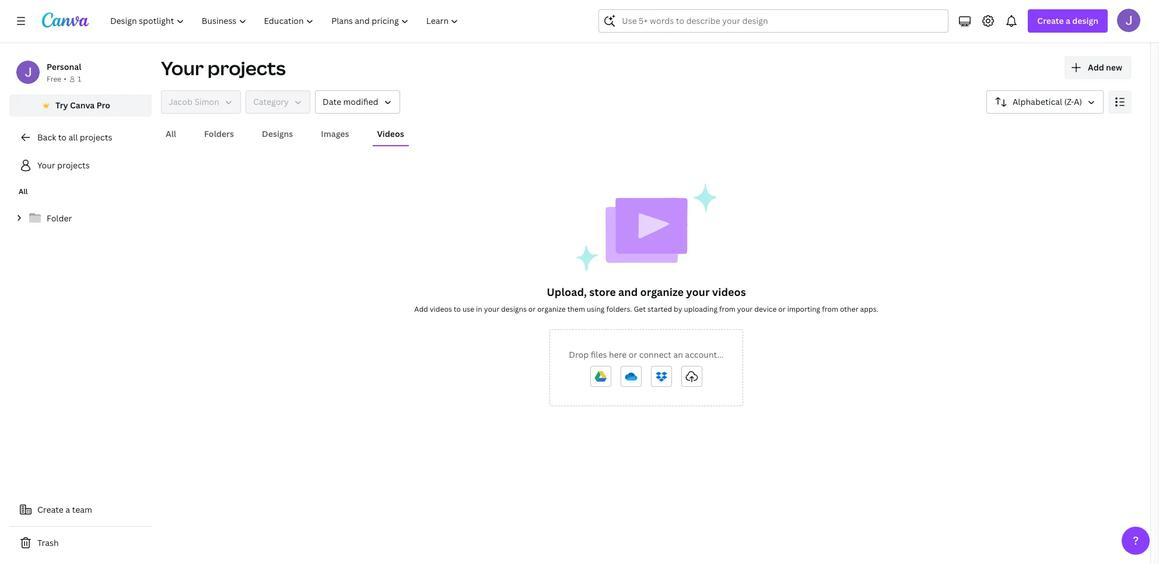 Task type: vqa. For each thing, say whether or not it's contained in the screenshot.
PRO
yes



Task type: locate. For each thing, give the bounding box(es) containing it.
0 horizontal spatial videos
[[430, 305, 452, 314]]

0 horizontal spatial your projects
[[37, 160, 90, 171]]

a inside create a team "button"
[[66, 505, 70, 516]]

date
[[323, 96, 341, 107]]

0 vertical spatial videos
[[712, 285, 746, 299]]

0 vertical spatial to
[[58, 132, 66, 143]]

0 vertical spatial create
[[1037, 15, 1064, 26]]

your projects down "all" at left top
[[37, 160, 90, 171]]

1 vertical spatial create
[[37, 505, 64, 516]]

add new
[[1088, 62, 1122, 73]]

a left design
[[1066, 15, 1070, 26]]

create
[[1037, 15, 1064, 26], [37, 505, 64, 516]]

1 vertical spatial your
[[37, 160, 55, 171]]

your up uploading
[[686, 285, 710, 299]]

images button
[[316, 123, 354, 145]]

from
[[719, 305, 736, 314], [822, 305, 838, 314]]

and
[[618, 285, 638, 299]]

Date modified button
[[315, 90, 400, 114]]

drop files here or connect an account...
[[569, 349, 724, 361]]

or
[[528, 305, 536, 314], [778, 305, 786, 314], [629, 349, 637, 361]]

0 horizontal spatial from
[[719, 305, 736, 314]]

projects up category
[[208, 55, 286, 81]]

your up jacob
[[161, 55, 204, 81]]

a left the team
[[66, 505, 70, 516]]

to
[[58, 132, 66, 143], [454, 305, 461, 314]]

to inside upload, store and organize your videos add videos to use in your designs or organize them using folders. get started by uploading from your device or importing from other apps.
[[454, 305, 461, 314]]

canva
[[70, 100, 95, 111]]

your down back
[[37, 160, 55, 171]]

your left device at right
[[737, 305, 753, 314]]

1 vertical spatial to
[[454, 305, 461, 314]]

alphabetical
[[1013, 96, 1062, 107]]

videos left use
[[430, 305, 452, 314]]

organize down upload,
[[537, 305, 566, 314]]

all
[[166, 128, 176, 139], [19, 187, 28, 197]]

0 horizontal spatial your
[[484, 305, 499, 314]]

your projects link
[[9, 154, 152, 177]]

projects
[[208, 55, 286, 81], [80, 132, 112, 143], [57, 160, 90, 171]]

back to all projects link
[[9, 126, 152, 149]]

connect
[[639, 349, 671, 361]]

1 horizontal spatial a
[[1066, 15, 1070, 26]]

add left new
[[1088, 62, 1104, 73]]

all inside all button
[[166, 128, 176, 139]]

folders button
[[200, 123, 239, 145]]

to inside the back to all projects link
[[58, 132, 66, 143]]

apps.
[[860, 305, 878, 314]]

your
[[686, 285, 710, 299], [484, 305, 499, 314], [737, 305, 753, 314]]

0 horizontal spatial to
[[58, 132, 66, 143]]

your
[[161, 55, 204, 81], [37, 160, 55, 171]]

create inside dropdown button
[[1037, 15, 1064, 26]]

1 from from the left
[[719, 305, 736, 314]]

create left design
[[1037, 15, 1064, 26]]

by
[[674, 305, 682, 314]]

account...
[[685, 349, 724, 361]]

create inside "button"
[[37, 505, 64, 516]]

0 vertical spatial your
[[161, 55, 204, 81]]

Owner button
[[161, 90, 241, 114]]

organize
[[640, 285, 684, 299], [537, 305, 566, 314]]

started
[[648, 305, 672, 314]]

back to all projects
[[37, 132, 112, 143]]

(z-
[[1064, 96, 1074, 107]]

a
[[1066, 15, 1070, 26], [66, 505, 70, 516]]

0 horizontal spatial a
[[66, 505, 70, 516]]

1 horizontal spatial or
[[629, 349, 637, 361]]

add
[[1088, 62, 1104, 73], [414, 305, 428, 314]]

or right here
[[629, 349, 637, 361]]

a inside the create a design dropdown button
[[1066, 15, 1070, 26]]

jacob
[[169, 96, 192, 107]]

1 horizontal spatial create
[[1037, 15, 1064, 26]]

None search field
[[599, 9, 949, 33]]

device
[[754, 305, 777, 314]]

videos
[[377, 128, 404, 139]]

0 vertical spatial add
[[1088, 62, 1104, 73]]

to left "all" at left top
[[58, 132, 66, 143]]

0 vertical spatial a
[[1066, 15, 1070, 26]]

team
[[72, 505, 92, 516]]

1 vertical spatial add
[[414, 305, 428, 314]]

upload,
[[547, 285, 587, 299]]

2 horizontal spatial or
[[778, 305, 786, 314]]

1 horizontal spatial all
[[166, 128, 176, 139]]

0 horizontal spatial organize
[[537, 305, 566, 314]]

0 vertical spatial organize
[[640, 285, 684, 299]]

to left use
[[454, 305, 461, 314]]

0 horizontal spatial add
[[414, 305, 428, 314]]

try canva pro button
[[9, 95, 152, 117]]

videos
[[712, 285, 746, 299], [430, 305, 452, 314]]

from left other
[[822, 305, 838, 314]]

0 horizontal spatial create
[[37, 505, 64, 516]]

0 horizontal spatial your
[[37, 160, 55, 171]]

1 vertical spatial a
[[66, 505, 70, 516]]

from right uploading
[[719, 305, 736, 314]]

add inside upload, store and organize your videos add videos to use in your designs or organize them using folders. get started by uploading from your device or importing from other apps.
[[414, 305, 428, 314]]

Sort by button
[[986, 90, 1104, 114]]

2 horizontal spatial your
[[737, 305, 753, 314]]

store
[[589, 285, 616, 299]]

try canva pro
[[55, 100, 110, 111]]

create left the team
[[37, 505, 64, 516]]

your projects
[[161, 55, 286, 81], [37, 160, 90, 171]]

projects down "all" at left top
[[57, 160, 90, 171]]

here
[[609, 349, 627, 361]]

use
[[463, 305, 474, 314]]

design
[[1072, 15, 1098, 26]]

1 horizontal spatial to
[[454, 305, 461, 314]]

or right device at right
[[778, 305, 786, 314]]

1 vertical spatial all
[[19, 187, 28, 197]]

your right in
[[484, 305, 499, 314]]

2 vertical spatial projects
[[57, 160, 90, 171]]

1 vertical spatial videos
[[430, 305, 452, 314]]

1 vertical spatial your projects
[[37, 160, 90, 171]]

1 horizontal spatial from
[[822, 305, 838, 314]]

your projects up "simon"
[[161, 55, 286, 81]]

or right designs
[[528, 305, 536, 314]]

alphabetical (z-a)
[[1013, 96, 1082, 107]]

add new button
[[1065, 56, 1132, 79]]

0 vertical spatial your projects
[[161, 55, 286, 81]]

1 horizontal spatial add
[[1088, 62, 1104, 73]]

organize up started
[[640, 285, 684, 299]]

1 horizontal spatial your
[[686, 285, 710, 299]]

add left use
[[414, 305, 428, 314]]

in
[[476, 305, 482, 314]]

drop
[[569, 349, 589, 361]]

projects right "all" at left top
[[80, 132, 112, 143]]

0 vertical spatial all
[[166, 128, 176, 139]]

videos up uploading
[[712, 285, 746, 299]]

1
[[78, 74, 81, 84]]

pro
[[97, 100, 110, 111]]

1 horizontal spatial organize
[[640, 285, 684, 299]]

folders
[[204, 128, 234, 139]]

upload, store and organize your videos add videos to use in your designs or organize them using folders. get started by uploading from your device or importing from other apps.
[[414, 285, 878, 314]]

1 horizontal spatial your
[[161, 55, 204, 81]]

other
[[840, 305, 858, 314]]



Task type: describe. For each thing, give the bounding box(es) containing it.
0 horizontal spatial all
[[19, 187, 28, 197]]

1 vertical spatial projects
[[80, 132, 112, 143]]

1 horizontal spatial videos
[[712, 285, 746, 299]]

back
[[37, 132, 56, 143]]

create a design button
[[1028, 9, 1108, 33]]

folder link
[[9, 207, 152, 231]]

free •
[[47, 74, 66, 84]]

free
[[47, 74, 61, 84]]

date modified
[[323, 96, 378, 107]]

add inside dropdown button
[[1088, 62, 1104, 73]]

all button
[[161, 123, 181, 145]]

create a design
[[1037, 15, 1098, 26]]

videos button
[[372, 123, 409, 145]]

trash
[[37, 538, 59, 549]]

folder
[[47, 213, 72, 224]]

a for design
[[1066, 15, 1070, 26]]

1 vertical spatial organize
[[537, 305, 566, 314]]

new
[[1106, 62, 1122, 73]]

a)
[[1074, 96, 1082, 107]]

modified
[[343, 96, 378, 107]]

0 vertical spatial projects
[[208, 55, 286, 81]]

folders.
[[606, 305, 632, 314]]

Search search field
[[622, 10, 925, 32]]

an
[[673, 349, 683, 361]]

2 from from the left
[[822, 305, 838, 314]]

a for team
[[66, 505, 70, 516]]

create for create a team
[[37, 505, 64, 516]]

category
[[253, 96, 289, 107]]

try
[[55, 100, 68, 111]]

personal
[[47, 61, 81, 72]]

designs
[[262, 128, 293, 139]]

•
[[64, 74, 66, 84]]

all
[[68, 132, 78, 143]]

create a team
[[37, 505, 92, 516]]

importing
[[787, 305, 820, 314]]

get
[[634, 305, 646, 314]]

create for create a design
[[1037, 15, 1064, 26]]

designs button
[[257, 123, 298, 145]]

create a team button
[[9, 499, 152, 522]]

Category button
[[246, 90, 310, 114]]

trash link
[[9, 532, 152, 555]]

top level navigation element
[[103, 9, 469, 33]]

designs
[[501, 305, 527, 314]]

using
[[587, 305, 605, 314]]

jacob simon image
[[1117, 9, 1140, 32]]

uploading
[[684, 305, 718, 314]]

them
[[567, 305, 585, 314]]

simon
[[194, 96, 219, 107]]

jacob simon
[[169, 96, 219, 107]]

images
[[321, 128, 349, 139]]

0 horizontal spatial or
[[528, 305, 536, 314]]

1 horizontal spatial your projects
[[161, 55, 286, 81]]

files
[[591, 349, 607, 361]]



